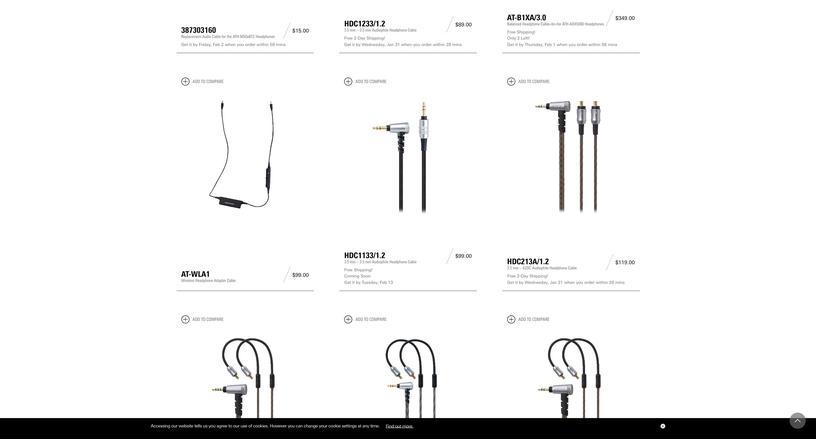 Task type: vqa. For each thing, say whether or not it's contained in the screenshot.
It
yes



Task type: locate. For each thing, give the bounding box(es) containing it.
add to compare for add to compare 'button' associated with hdc312a/1.2 image
[[193, 317, 224, 322]]

our
[[171, 423, 178, 429], [233, 423, 240, 429]]

headphone
[[523, 22, 540, 26], [390, 28, 407, 33], [390, 259, 407, 264], [550, 266, 568, 270], [196, 278, 213, 283]]

wednesday, down the hdc1233/1.2 3.5 mm – 3.5 mm audiophile headphone cable
[[362, 42, 386, 47]]

adapter
[[214, 278, 226, 283]]

to for add to compare 'button' for hdc213a/1.2 image
[[527, 79, 532, 84]]

mins
[[276, 42, 286, 47], [453, 42, 462, 47], [608, 42, 618, 47], [616, 280, 625, 285]]

0 horizontal spatial at-
[[181, 269, 191, 279]]

headphone inside at-b1xa/3.0 balanced headphone cable<br>for ath-adx5000 headphones
[[523, 22, 540, 26]]

13
[[388, 280, 393, 285]]

to for add to compare 'button' related to at wla1 image
[[201, 79, 206, 84]]

jan down the hdc1233/1.2 3.5 mm – 3.5 mm audiophile headphone cable
[[387, 42, 394, 47]]

1 horizontal spatial at-
[[508, 13, 517, 22]]

add
[[193, 79, 200, 84], [356, 79, 363, 84], [519, 79, 526, 84], [193, 317, 200, 322], [356, 317, 363, 322], [519, 317, 526, 322]]

find
[[386, 423, 394, 429]]

1 horizontal spatial 58
[[602, 42, 607, 47]]

387303160 replacement audio cable for the ath-m50xbt2 headphones
[[181, 25, 275, 39]]

3.5 for hdc213a/1.2
[[508, 266, 512, 270]]

- down hdc213a/1.2
[[520, 274, 521, 278]]

ath- up free shipping! only 2 left! get it by thursday, feb 1 when you order within 58 mins
[[563, 22, 570, 26]]

b1xa/3.0
[[517, 13, 546, 22]]

2 vertical spatial audiophile
[[533, 266, 549, 270]]

0 vertical spatial headphones
[[585, 22, 605, 26]]

agree
[[217, 423, 227, 429]]

31
[[395, 42, 400, 47], [558, 280, 563, 285]]

1 horizontal spatial jan
[[550, 280, 557, 285]]

free 2 -day shipping! get it by wednesday, jan 31 when you order within 28 mins down "hdc213a/1.2 3.5 mm – a2dc audiophile headphone cable"
[[508, 274, 625, 285]]

your
[[319, 423, 327, 429]]

to for add to compare 'button' corresponding to hdc323a/1.2 image
[[364, 317, 369, 322]]

accessing
[[151, 423, 170, 429]]

order inside free shipping! only 2 left! get it by thursday, feb 1 when you order within 58 mins
[[577, 42, 588, 47]]

mm for hdc213a/1.2
[[513, 266, 519, 270]]

thursday,
[[525, 42, 544, 47]]

compare
[[207, 79, 224, 84], [370, 79, 387, 84], [533, 79, 550, 84], [207, 317, 224, 322], [370, 317, 387, 322], [533, 317, 550, 322]]

3.5 for hdc1233/1.2
[[344, 28, 349, 33]]

1 vertical spatial $99.00
[[293, 272, 309, 278]]

1 horizontal spatial feb
[[380, 280, 387, 285]]

add to compare button for hdc312a/1.2 image
[[181, 315, 224, 324]]

headphone inside "at-wla1 wireless headphone adapter cable"
[[196, 278, 213, 283]]

add to compare for add to compare 'button' for hdc213a/1.2 image
[[519, 79, 550, 84]]

1 vertical spatial at-
[[181, 269, 191, 279]]

1 58 from the left
[[270, 42, 275, 47]]

0 vertical spatial jan
[[387, 42, 394, 47]]

0 vertical spatial free 2 -day shipping! get it by wednesday, jan 31 when you order within 28 mins
[[344, 36, 462, 47]]

compare for add to compare 'button' for hdc213a/1.2 image
[[533, 79, 550, 84]]

order
[[245, 42, 256, 47], [422, 42, 432, 47], [577, 42, 588, 47], [585, 280, 595, 285]]

0 vertical spatial 28
[[447, 42, 451, 47]]

– inside "hdc213a/1.2 3.5 mm – a2dc audiophile headphone cable"
[[520, 266, 522, 270]]

wla1
[[191, 269, 210, 279]]

divider line image for hdc213a/1.2
[[605, 254, 616, 270]]

hdc1133/1.2 image
[[344, 91, 472, 219]]

– inside hdc1133/1.2 3.5 mm – 3.5 mm audiophile headphone cable
[[357, 259, 359, 264]]

3.5 inside "hdc213a/1.2 3.5 mm – a2dc audiophile headphone cable"
[[508, 266, 512, 270]]

day down a2dc
[[521, 274, 529, 278]]

2 horizontal spatial feb
[[545, 42, 552, 47]]

-
[[357, 36, 358, 41], [520, 274, 521, 278]]

it down only
[[516, 42, 518, 47]]

shipping! inside free shipping! only 2 left! get it by thursday, feb 1 when you order within 58 mins
[[517, 30, 536, 34]]

to
[[201, 79, 206, 84], [364, 79, 369, 84], [527, 79, 532, 84], [201, 317, 206, 322], [364, 317, 369, 322], [527, 317, 532, 322], [228, 423, 232, 429]]

1 horizontal spatial 28
[[610, 280, 615, 285]]

at-wla1 wireless headphone adapter cable
[[181, 269, 236, 283]]

jan down "hdc213a/1.2 3.5 mm – a2dc audiophile headphone cable"
[[550, 280, 557, 285]]

by down "coming" at the left of page
[[356, 280, 361, 285]]

ath- right the
[[233, 34, 240, 39]]

1 vertical spatial ath-
[[233, 34, 240, 39]]

replacement
[[181, 34, 201, 39]]

at-
[[508, 13, 517, 22], [181, 269, 191, 279]]

audiophile inside hdc1133/1.2 3.5 mm – 3.5 mm audiophile headphone cable
[[372, 259, 389, 264]]

0 horizontal spatial free 2 -day shipping! get it by wednesday, jan 31 when you order within 28 mins
[[344, 36, 462, 47]]

1 vertical spatial day
[[521, 274, 529, 278]]

1 horizontal spatial ath-
[[563, 22, 570, 26]]

it down replacement
[[189, 42, 192, 47]]

when
[[225, 42, 236, 47], [401, 42, 412, 47], [557, 42, 568, 47], [565, 280, 575, 285]]

0 vertical spatial audiophile
[[372, 28, 389, 33]]

free
[[508, 30, 516, 34], [344, 36, 353, 41], [344, 267, 353, 272], [508, 274, 516, 278]]

31 down "hdc213a/1.2 3.5 mm – a2dc audiophile headphone cable"
[[558, 280, 563, 285]]

mm for hdc1233/1.2
[[350, 28, 356, 33]]

get down hdc1233/1.2
[[344, 42, 351, 47]]

audiophile
[[372, 28, 389, 33], [372, 259, 389, 264], [533, 266, 549, 270]]

0 vertical spatial 31
[[395, 42, 400, 47]]

to for add to compare 'button' for hdc313a/1.2 image
[[527, 317, 532, 322]]

0 horizontal spatial $99.00
[[293, 272, 309, 278]]

0 vertical spatial –
[[357, 28, 359, 33]]

a2dc
[[523, 266, 532, 270]]

2 vertical spatial –
[[520, 266, 522, 270]]

free down hdc1233/1.2
[[344, 36, 353, 41]]

headphone inside "hdc213a/1.2 3.5 mm – a2dc audiophile headphone cable"
[[550, 266, 568, 270]]

divider line image
[[605, 10, 616, 26], [444, 17, 456, 33], [281, 23, 293, 39], [444, 248, 456, 264], [605, 254, 616, 270], [281, 267, 293, 283]]

hdc213a/1.2 image
[[508, 91, 635, 219]]

add for add to compare 'button' related to at wla1 image
[[193, 79, 200, 84]]

get down only
[[508, 42, 514, 47]]

feb left 13
[[380, 280, 387, 285]]

1 vertical spatial –
[[357, 259, 359, 264]]

1 vertical spatial jan
[[550, 280, 557, 285]]

get down "coming" at the left of page
[[344, 280, 351, 285]]

balanced
[[508, 22, 522, 26]]

mins inside free shipping! only 2 left! get it by thursday, feb 1 when you order within 58 mins
[[608, 42, 618, 47]]

cable
[[408, 28, 417, 33], [212, 34, 221, 39], [408, 259, 417, 264], [569, 266, 577, 270], [227, 278, 236, 283]]

find out more. link
[[381, 421, 418, 431]]

when inside free shipping! only 2 left! get it by thursday, feb 1 when you order within 58 mins
[[557, 42, 568, 47]]

our left use
[[233, 423, 240, 429]]

0 horizontal spatial 58
[[270, 42, 275, 47]]

headphones
[[585, 22, 605, 26], [256, 34, 275, 39]]

you
[[237, 42, 244, 47], [413, 42, 421, 47], [569, 42, 576, 47], [577, 280, 584, 285], [209, 423, 216, 429], [288, 423, 295, 429]]

get
[[181, 42, 188, 47], [344, 42, 351, 47], [508, 42, 514, 47], [344, 280, 351, 285], [508, 280, 514, 285]]

feb right the friday,
[[213, 42, 220, 47]]

2 58 from the left
[[602, 42, 607, 47]]

free inside free shipping! coming soon get it by tuesday, feb 13
[[344, 267, 353, 272]]

get down hdc213a/1.2
[[508, 280, 514, 285]]

tuesday,
[[362, 280, 379, 285]]

it
[[189, 42, 192, 47], [352, 42, 355, 47], [516, 42, 518, 47], [352, 280, 355, 285], [516, 280, 518, 285]]

ath-
[[563, 22, 570, 26], [233, 34, 240, 39]]

$99.00
[[456, 253, 472, 259], [293, 272, 309, 278]]

add for add to compare 'button' associated with hdc312a/1.2 image
[[193, 317, 200, 322]]

by inside free shipping! coming soon get it by tuesday, feb 13
[[356, 280, 361, 285]]

0 horizontal spatial -
[[357, 36, 358, 41]]

mm inside "hdc213a/1.2 3.5 mm – a2dc audiophile headphone cable"
[[513, 266, 519, 270]]

wednesday,
[[362, 42, 386, 47], [525, 280, 549, 285]]

feb left 1
[[545, 42, 552, 47]]

find out more.
[[386, 423, 414, 429]]

0 horizontal spatial jan
[[387, 42, 394, 47]]

hdc323a/1.2 image
[[344, 329, 472, 439]]

$99.00 for at-wla1
[[293, 272, 309, 278]]

1 horizontal spatial headphones
[[585, 22, 605, 26]]

1 vertical spatial -
[[520, 274, 521, 278]]

mm
[[350, 28, 356, 33], [366, 28, 371, 33], [350, 259, 356, 264], [366, 259, 371, 264], [513, 266, 519, 270]]

by inside free shipping! only 2 left! get it by thursday, feb 1 when you order within 58 mins
[[519, 42, 524, 47]]

1 horizontal spatial -
[[520, 274, 521, 278]]

3.5
[[344, 28, 349, 33], [360, 28, 365, 33], [344, 259, 349, 264], [360, 259, 365, 264], [508, 266, 512, 270]]

0 horizontal spatial ath-
[[233, 34, 240, 39]]

0 vertical spatial ath-
[[563, 22, 570, 26]]

–
[[357, 28, 359, 33], [357, 259, 359, 264], [520, 266, 522, 270]]

by down hdc1233/1.2
[[356, 42, 361, 47]]

at- inside "at-wla1 wireless headphone adapter cable"
[[181, 269, 191, 279]]

us
[[203, 423, 208, 429]]

day
[[358, 36, 366, 41], [521, 274, 529, 278]]

1 our from the left
[[171, 423, 178, 429]]

0 horizontal spatial day
[[358, 36, 366, 41]]

get inside free shipping! only 2 left! get it by thursday, feb 1 when you order within 58 mins
[[508, 42, 514, 47]]

for
[[222, 34, 226, 39]]

1 vertical spatial headphones
[[256, 34, 275, 39]]

add for add to compare 'button' corresponding to hdc323a/1.2 image
[[356, 317, 363, 322]]

free 2 -day shipping! get it by wednesday, jan 31 when you order within 28 mins down the hdc1233/1.2 3.5 mm – 3.5 mm audiophile headphone cable
[[344, 36, 462, 47]]

wednesday, down a2dc
[[525, 280, 549, 285]]

by down left!
[[519, 42, 524, 47]]

time.
[[371, 423, 380, 429]]

audiophile inside "hdc213a/1.2 3.5 mm – a2dc audiophile headphone cable"
[[533, 266, 549, 270]]

– inside the hdc1233/1.2 3.5 mm – 3.5 mm audiophile headphone cable
[[357, 28, 359, 33]]

audio
[[202, 34, 211, 39]]

it down hdc213a/1.2
[[516, 280, 518, 285]]

add to compare button for hdc213a/1.2 image
[[508, 78, 550, 86]]

soon
[[361, 274, 371, 278]]

1 horizontal spatial $99.00
[[456, 253, 472, 259]]

0 horizontal spatial 31
[[395, 42, 400, 47]]

0 vertical spatial at-
[[508, 13, 517, 22]]

add to compare
[[193, 79, 224, 84], [356, 79, 387, 84], [519, 79, 550, 84], [193, 317, 224, 322], [356, 317, 387, 322], [519, 317, 550, 322]]

headphones inside 387303160 replacement audio cable for the ath-m50xbt2 headphones
[[256, 34, 275, 39]]

at- inside at-b1xa/3.0 balanced headphone cable<br>for ath-adx5000 headphones
[[508, 13, 517, 22]]

free up only
[[508, 30, 516, 34]]

headphones right the m50xbt2 at top
[[256, 34, 275, 39]]

1 vertical spatial audiophile
[[372, 259, 389, 264]]

add to compare for add to compare 'button' for hdc313a/1.2 image
[[519, 317, 550, 322]]

by down a2dc
[[519, 280, 524, 285]]

1 horizontal spatial free 2 -day shipping! get it by wednesday, jan 31 when you order within 28 mins
[[508, 274, 625, 285]]

it down "coming" at the left of page
[[352, 280, 355, 285]]

- down hdc1233/1.2
[[357, 36, 358, 41]]

hdc1133/1.2
[[344, 251, 386, 260]]

jan
[[387, 42, 394, 47], [550, 280, 557, 285]]

use
[[241, 423, 247, 429]]

0 horizontal spatial headphones
[[256, 34, 275, 39]]

headphones inside at-b1xa/3.0 balanced headphone cable<br>for ath-adx5000 headphones
[[585, 22, 605, 26]]

add for add to compare 'button' for hdc213a/1.2 image
[[519, 79, 526, 84]]

settings
[[342, 423, 357, 429]]

by down replacement
[[193, 42, 198, 47]]

free 2 -day shipping! get it by wednesday, jan 31 when you order within 28 mins
[[344, 36, 462, 47], [508, 274, 625, 285]]

compare for add to compare 'button' associated with hdc312a/1.2 image
[[207, 317, 224, 322]]

28
[[447, 42, 451, 47], [610, 280, 615, 285]]

shipping! up left!
[[517, 30, 536, 34]]

2
[[354, 36, 357, 41], [518, 36, 520, 41], [221, 42, 224, 47], [517, 274, 520, 278]]

58
[[270, 42, 275, 47], [602, 42, 607, 47]]

hdc1133/1.2 3.5 mm – 3.5 mm audiophile headphone cable
[[344, 251, 417, 264]]

2 left left!
[[518, 36, 520, 41]]

0 vertical spatial -
[[357, 36, 358, 41]]

of
[[248, 423, 252, 429]]

1 horizontal spatial our
[[233, 423, 240, 429]]

within
[[257, 42, 269, 47], [433, 42, 445, 47], [589, 42, 601, 47], [596, 280, 608, 285]]

shipping! up soon
[[354, 267, 373, 272]]

left!
[[521, 36, 530, 41]]

0 horizontal spatial our
[[171, 423, 178, 429]]

hdc313a/1.2 image
[[508, 329, 635, 439]]

can
[[296, 423, 303, 429]]

1 vertical spatial 31
[[558, 280, 563, 285]]

audiophile inside the hdc1233/1.2 3.5 mm – 3.5 mm audiophile headphone cable
[[372, 28, 389, 33]]

1 horizontal spatial 31
[[558, 280, 563, 285]]

day down hdc1233/1.2
[[358, 36, 366, 41]]

headphones right adx5000
[[585, 22, 605, 26]]

within inside free shipping! only 2 left! get it by thursday, feb 1 when you order within 58 mins
[[589, 42, 601, 47]]

1 horizontal spatial wednesday,
[[525, 280, 549, 285]]

divider line image for at-wla1
[[281, 267, 293, 283]]

our left website
[[171, 423, 178, 429]]

1 vertical spatial 28
[[610, 280, 615, 285]]

1 vertical spatial free 2 -day shipping! get it by wednesday, jan 31 when you order within 28 mins
[[508, 274, 625, 285]]

shipping!
[[517, 30, 536, 34], [367, 36, 385, 41], [354, 267, 373, 272], [530, 274, 548, 278]]

– for hdc1133/1.2
[[357, 259, 359, 264]]

free up "coming" at the left of page
[[344, 267, 353, 272]]

adx5000
[[570, 22, 584, 26]]

add to compare button
[[181, 78, 224, 86], [344, 78, 387, 86], [508, 78, 550, 86], [181, 315, 224, 324], [344, 315, 387, 324], [508, 315, 550, 324]]

by
[[193, 42, 198, 47], [356, 42, 361, 47], [519, 42, 524, 47], [356, 280, 361, 285], [519, 280, 524, 285]]

ath- inside 387303160 replacement audio cable for the ath-m50xbt2 headphones
[[233, 34, 240, 39]]

2 our from the left
[[233, 423, 240, 429]]

0 horizontal spatial wednesday,
[[362, 42, 386, 47]]

3.5 for hdc1133/1.2
[[344, 259, 349, 264]]

hdc213a/1.2
[[508, 257, 549, 266]]

divider line image for at-b1xa/3.0
[[605, 10, 616, 26]]

it inside free shipping! only 2 left! get it by thursday, feb 1 when you order within 58 mins
[[516, 42, 518, 47]]

0 vertical spatial $99.00
[[456, 253, 472, 259]]

headphone inside hdc1133/1.2 3.5 mm – 3.5 mm audiophile headphone cable
[[390, 259, 407, 264]]

31 down the hdc1233/1.2 3.5 mm – 3.5 mm audiophile headphone cable
[[395, 42, 400, 47]]

58 inside free shipping! only 2 left! get it by thursday, feb 1 when you order within 58 mins
[[602, 42, 607, 47]]

feb
[[213, 42, 220, 47], [545, 42, 552, 47], [380, 280, 387, 285]]



Task type: describe. For each thing, give the bounding box(es) containing it.
feb inside free shipping! coming soon get it by tuesday, feb 13
[[380, 280, 387, 285]]

hdc312a/1.2 image
[[181, 329, 309, 439]]

cable inside "at-wla1 wireless headphone adapter cable"
[[227, 278, 236, 283]]

add for hdc1133/1.2 image add to compare 'button'
[[356, 79, 363, 84]]

0 vertical spatial day
[[358, 36, 366, 41]]

free shipping! only 2 left! get it by thursday, feb 1 when you order within 58 mins
[[508, 30, 618, 47]]

the
[[227, 34, 232, 39]]

cable<br>for
[[541, 22, 562, 26]]

2 down for
[[221, 42, 224, 47]]

to for add to compare 'button' associated with hdc312a/1.2 image
[[201, 317, 206, 322]]

at- for b1xa/3.0
[[508, 13, 517, 22]]

change
[[304, 423, 318, 429]]

cookie
[[329, 423, 341, 429]]

1 horizontal spatial day
[[521, 274, 529, 278]]

shipping! inside free shipping! coming soon get it by tuesday, feb 13
[[354, 267, 373, 272]]

shipping! down the hdc1233/1.2 3.5 mm – 3.5 mm audiophile headphone cable
[[367, 36, 385, 41]]

– for hdc213a/1.2
[[520, 266, 522, 270]]

compare for add to compare 'button' corresponding to hdc323a/1.2 image
[[370, 317, 387, 322]]

any
[[363, 423, 369, 429]]

at
[[358, 423, 362, 429]]

add to compare for hdc1133/1.2 image add to compare 'button'
[[356, 79, 387, 84]]

get it by friday, feb 2 when you order within 58 mins
[[181, 42, 286, 47]]

headphone inside the hdc1233/1.2 3.5 mm – 3.5 mm audiophile headphone cable
[[390, 28, 407, 33]]

accessing our website tells us you agree to our use of cookies. however you can change your cookie settings at any time.
[[151, 423, 381, 429]]

wireless
[[181, 278, 195, 283]]

divider line image for hdc1133/1.2
[[444, 248, 456, 264]]

divider line image for 387303160
[[281, 23, 293, 39]]

feb inside free shipping! only 2 left! get it by thursday, feb 1 when you order within 58 mins
[[545, 42, 552, 47]]

only
[[508, 36, 517, 41]]

cookies.
[[253, 423, 269, 429]]

to for hdc1133/1.2 image add to compare 'button'
[[364, 79, 369, 84]]

$349.00
[[616, 15, 635, 21]]

at- for wla1
[[181, 269, 191, 279]]

1
[[553, 42, 556, 47]]

arrow up image
[[795, 418, 801, 424]]

ath- inside at-b1xa/3.0 balanced headphone cable<br>for ath-adx5000 headphones
[[563, 22, 570, 26]]

cable inside hdc1133/1.2 3.5 mm – 3.5 mm audiophile headphone cable
[[408, 259, 417, 264]]

free inside free shipping! only 2 left! get it by thursday, feb 1 when you order within 58 mins
[[508, 30, 516, 34]]

shipping! down "hdc213a/1.2 3.5 mm – a2dc audiophile headphone cable"
[[530, 274, 548, 278]]

friday,
[[199, 42, 212, 47]]

0 horizontal spatial 28
[[447, 42, 451, 47]]

add to compare button for hdc323a/1.2 image
[[344, 315, 387, 324]]

free down hdc213a/1.2
[[508, 274, 516, 278]]

divider line image for hdc1233/1.2
[[444, 17, 456, 33]]

at-b1xa/3.0 balanced headphone cable<br>for ath-adx5000 headphones
[[508, 13, 605, 26]]

0 horizontal spatial feb
[[213, 42, 220, 47]]

2 inside free shipping! only 2 left! get it by thursday, feb 1 when you order within 58 mins
[[518, 36, 520, 41]]

compare for add to compare 'button' for hdc313a/1.2 image
[[533, 317, 550, 322]]

$119.00
[[616, 259, 635, 265]]

cable inside 387303160 replacement audio cable for the ath-m50xbt2 headphones
[[212, 34, 221, 39]]

hdc1233/1.2
[[344, 19, 386, 28]]

more.
[[403, 423, 414, 429]]

1 vertical spatial wednesday,
[[525, 280, 549, 285]]

– for hdc1233/1.2
[[357, 28, 359, 33]]

it inside free shipping! coming soon get it by tuesday, feb 13
[[352, 280, 355, 285]]

$99.00 for hdc1133/1.2
[[456, 253, 472, 259]]

add to compare for add to compare 'button' related to at wla1 image
[[193, 79, 224, 84]]

add to compare button for at wla1 image
[[181, 78, 224, 86]]

$89.00
[[456, 22, 472, 28]]

free shipping! coming soon get it by tuesday, feb 13
[[344, 267, 393, 285]]

get down replacement
[[181, 42, 188, 47]]

get inside free shipping! coming soon get it by tuesday, feb 13
[[344, 280, 351, 285]]

you inside free shipping! only 2 left! get it by thursday, feb 1 when you order within 58 mins
[[569, 42, 576, 47]]

387303160
[[181, 25, 216, 35]]

tells
[[195, 423, 202, 429]]

however
[[270, 423, 287, 429]]

cross image
[[662, 425, 664, 428]]

audiophile for hdc1233/1.2
[[372, 28, 389, 33]]

audiophile for hdc1133/1.2
[[372, 259, 389, 264]]

cable inside "hdc213a/1.2 3.5 mm – a2dc audiophile headphone cable"
[[569, 266, 577, 270]]

compare for hdc1133/1.2 image add to compare 'button'
[[370, 79, 387, 84]]

hdc213a/1.2 3.5 mm – a2dc audiophile headphone cable
[[508, 257, 577, 270]]

at wla1 image
[[181, 91, 309, 219]]

2 down hdc213a/1.2
[[517, 274, 520, 278]]

add to compare for add to compare 'button' corresponding to hdc323a/1.2 image
[[356, 317, 387, 322]]

it down hdc1233/1.2
[[352, 42, 355, 47]]

out
[[395, 423, 401, 429]]

0 vertical spatial wednesday,
[[362, 42, 386, 47]]

mm for hdc1133/1.2
[[350, 259, 356, 264]]

add to compare button for hdc1133/1.2 image
[[344, 78, 387, 86]]

add to compare button for hdc313a/1.2 image
[[508, 315, 550, 324]]

add for add to compare 'button' for hdc313a/1.2 image
[[519, 317, 526, 322]]

hdc1233/1.2 3.5 mm – 3.5 mm audiophile headphone cable
[[344, 19, 417, 33]]

m50xbt2
[[240, 34, 255, 39]]

$15.00
[[293, 28, 309, 34]]

cable inside the hdc1233/1.2 3.5 mm – 3.5 mm audiophile headphone cable
[[408, 28, 417, 33]]

website
[[179, 423, 193, 429]]

2 down hdc1233/1.2
[[354, 36, 357, 41]]

compare for add to compare 'button' related to at wla1 image
[[207, 79, 224, 84]]

coming
[[344, 274, 360, 278]]



